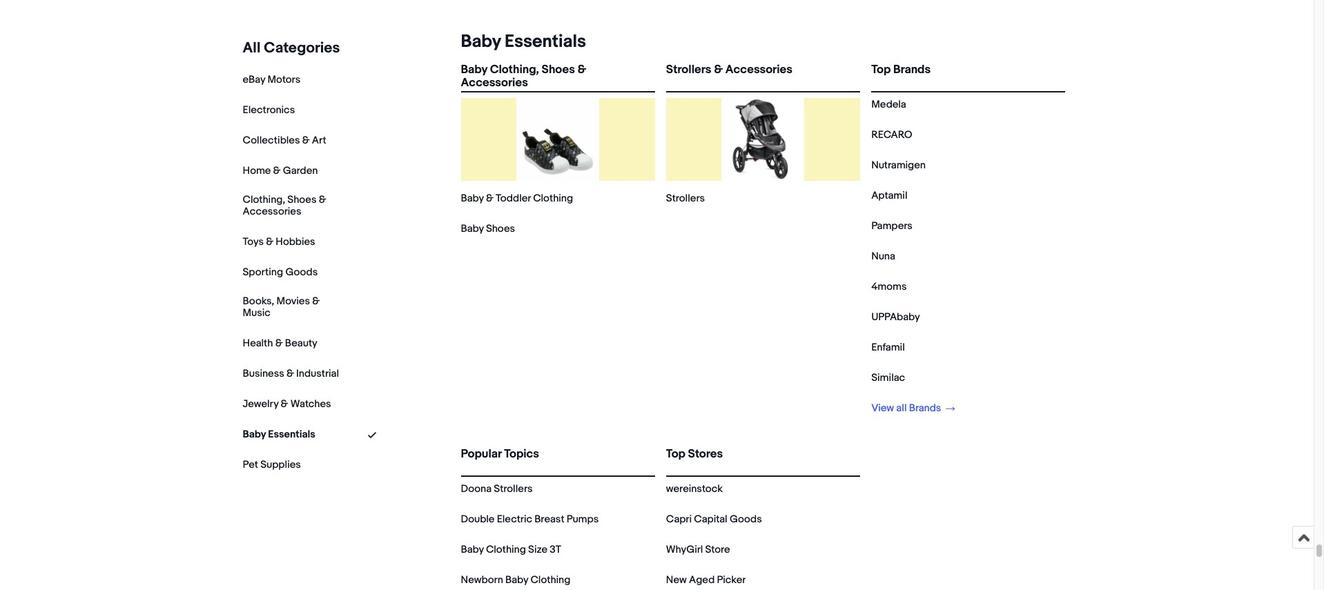 Task type: describe. For each thing, give the bounding box(es) containing it.
breast
[[535, 513, 564, 526]]

newborn
[[461, 574, 503, 587]]

baby clothing, shoes & accessories image
[[517, 98, 599, 181]]

1 vertical spatial brands
[[909, 402, 941, 415]]

health & beauty
[[243, 337, 317, 350]]

0 horizontal spatial baby essentials link
[[243, 428, 315, 441]]

shoes inside baby clothing, shoes & accessories
[[542, 63, 575, 77]]

similac link
[[871, 371, 905, 385]]

business & industrial
[[243, 367, 339, 380]]

& inside baby clothing, shoes & accessories
[[578, 63, 586, 77]]

all
[[243, 39, 261, 57]]

ebay motors link
[[243, 73, 300, 86]]

1 horizontal spatial baby essentials link
[[455, 31, 586, 52]]

popular
[[461, 447, 502, 461]]

movies
[[276, 295, 310, 308]]

health & beauty link
[[243, 337, 317, 350]]

nutramigen link
[[871, 159, 926, 172]]

1 vertical spatial clothing
[[486, 543, 526, 557]]

toys & hobbies link
[[243, 235, 315, 248]]

all categories
[[243, 39, 340, 57]]

& for toys & hobbies
[[266, 235, 273, 248]]

aptamil link
[[871, 189, 908, 202]]

collectibles & art link
[[243, 134, 326, 147]]

baby clothing size 3t
[[461, 543, 561, 557]]

capri capital goods
[[666, 513, 762, 526]]

sporting
[[243, 266, 283, 279]]

books, movies & music link
[[243, 295, 339, 319]]

popular topics
[[461, 447, 539, 461]]

& for baby & toddler clothing
[[486, 192, 494, 205]]

strollers for strollers link
[[666, 192, 705, 205]]

home
[[243, 164, 271, 177]]

motors
[[267, 73, 300, 86]]

baby clothing, shoes & accessories
[[461, 63, 586, 90]]

wereinstock link
[[666, 483, 723, 496]]

art
[[312, 134, 326, 147]]

aptamil
[[871, 189, 908, 202]]

business & industrial link
[[243, 367, 339, 380]]

new
[[666, 574, 687, 587]]

0 vertical spatial baby essentials
[[461, 31, 586, 52]]

supplies
[[260, 458, 301, 471]]

medela link
[[871, 98, 906, 111]]

sporting goods link
[[243, 266, 318, 279]]

baby for baby & toddler clothing link
[[461, 192, 484, 205]]

doona strollers link
[[461, 483, 533, 496]]

double electric breast pumps
[[461, 513, 599, 526]]

baby & toddler clothing link
[[461, 192, 573, 205]]

enfamil
[[871, 341, 905, 354]]

store
[[705, 543, 730, 557]]

view
[[871, 402, 894, 415]]

accessories inside clothing, shoes & accessories
[[243, 205, 301, 218]]

accessories inside baby clothing, shoes & accessories
[[461, 76, 528, 90]]

double electric breast pumps link
[[461, 513, 599, 526]]

baby shoes link
[[461, 222, 515, 235]]

shoes for baby shoes
[[486, 222, 515, 235]]

hobbies
[[276, 235, 315, 248]]

4moms link
[[871, 280, 907, 293]]

baby for baby essentials link to the left
[[243, 428, 266, 441]]

view all brands
[[871, 402, 944, 415]]

1 vertical spatial baby essentials
[[243, 428, 315, 441]]

whygirl store
[[666, 543, 730, 557]]

clothing, inside baby clothing, shoes & accessories
[[490, 63, 539, 77]]

enfamil link
[[871, 341, 905, 354]]

collectibles
[[243, 134, 300, 147]]

nuna link
[[871, 250, 895, 263]]

strollers & accessories link
[[666, 63, 860, 88]]

baby for baby clothing, shoes & accessories link
[[461, 63, 487, 77]]

stores
[[688, 447, 723, 461]]

baby for baby clothing size 3t link
[[461, 543, 484, 557]]

0 vertical spatial essentials
[[505, 31, 586, 52]]

3t
[[550, 543, 561, 557]]

4moms
[[871, 280, 907, 293]]

2 vertical spatial strollers
[[494, 483, 533, 496]]

home & garden
[[243, 164, 318, 177]]

size
[[528, 543, 548, 557]]

collectibles & art
[[243, 134, 326, 147]]

pet supplies
[[243, 458, 301, 471]]

all
[[896, 402, 907, 415]]

clothing, shoes & accessories
[[243, 193, 326, 218]]

capri capital goods link
[[666, 513, 762, 526]]

capri
[[666, 513, 692, 526]]

shoes for clothing, shoes & accessories
[[287, 193, 317, 206]]

clothing, shoes & accessories link
[[243, 193, 339, 218]]

electronics
[[243, 104, 295, 117]]

pet
[[243, 458, 258, 471]]

uppababy link
[[871, 311, 920, 324]]

new aged picker
[[666, 574, 746, 587]]



Task type: locate. For each thing, give the bounding box(es) containing it.
watches
[[290, 397, 331, 411]]

& for home & garden
[[273, 164, 281, 177]]

0 vertical spatial clothing
[[533, 192, 573, 205]]

& for health & beauty
[[275, 337, 283, 350]]

0 vertical spatial brands
[[893, 63, 931, 77]]

baby essentials up baby clothing, shoes & accessories
[[461, 31, 586, 52]]

shoes inside clothing, shoes & accessories
[[287, 193, 317, 206]]

ebay motors
[[243, 73, 300, 86]]

& for collectibles & art
[[302, 134, 310, 147]]

& for strollers & accessories
[[714, 63, 723, 77]]

baby for baby shoes link
[[461, 222, 484, 235]]

baby essentials link up baby clothing, shoes & accessories
[[455, 31, 586, 52]]

pampers
[[871, 220, 913, 233]]

garden
[[283, 164, 318, 177]]

1 horizontal spatial clothing,
[[490, 63, 539, 77]]

baby essentials
[[461, 31, 586, 52], [243, 428, 315, 441]]

strollers
[[666, 63, 711, 77], [666, 192, 705, 205], [494, 483, 533, 496]]

0 horizontal spatial shoes
[[287, 193, 317, 206]]

recaro link
[[871, 128, 912, 142]]

baby inside baby clothing, shoes & accessories
[[461, 63, 487, 77]]

brands up medela link in the right of the page
[[893, 63, 931, 77]]

clothing down electric
[[486, 543, 526, 557]]

uppababy
[[871, 311, 920, 324]]

industrial
[[296, 367, 339, 380]]

0 vertical spatial goods
[[285, 266, 318, 279]]

clothing, inside clothing, shoes & accessories
[[243, 193, 285, 206]]

ebay
[[243, 73, 265, 86]]

nutramigen
[[871, 159, 926, 172]]

recaro
[[871, 128, 912, 142]]

1 vertical spatial essentials
[[268, 428, 315, 441]]

whygirl
[[666, 543, 703, 557]]

newborn baby clothing
[[461, 574, 571, 587]]

0 horizontal spatial goods
[[285, 266, 318, 279]]

1 vertical spatial top
[[666, 447, 686, 461]]

pumps
[[567, 513, 599, 526]]

business
[[243, 367, 284, 380]]

& inside 'link'
[[714, 63, 723, 77]]

pampers link
[[871, 220, 913, 233]]

1 horizontal spatial shoes
[[486, 222, 515, 235]]

& for business & industrial
[[286, 367, 294, 380]]

whygirl store link
[[666, 543, 730, 557]]

0 vertical spatial top
[[871, 63, 891, 77]]

accessories inside 'link'
[[725, 63, 793, 77]]

health
[[243, 337, 273, 350]]

top up medela link in the right of the page
[[871, 63, 891, 77]]

1 horizontal spatial top
[[871, 63, 891, 77]]

& inside books, movies & music
[[312, 295, 320, 308]]

0 horizontal spatial clothing,
[[243, 193, 285, 206]]

goods up movies
[[285, 266, 318, 279]]

baby & toddler clothing
[[461, 192, 573, 205]]

books, movies & music
[[243, 295, 320, 319]]

1 horizontal spatial accessories
[[461, 76, 528, 90]]

top for top stores
[[666, 447, 686, 461]]

music
[[243, 306, 270, 319]]

2 horizontal spatial shoes
[[542, 63, 575, 77]]

home & garden link
[[243, 164, 318, 177]]

1 vertical spatial strollers
[[666, 192, 705, 205]]

essentials
[[505, 31, 586, 52], [268, 428, 315, 441]]

1 vertical spatial baby essentials link
[[243, 428, 315, 441]]

1 vertical spatial clothing,
[[243, 193, 285, 206]]

view all brands link
[[871, 402, 955, 415]]

0 horizontal spatial top
[[666, 447, 686, 461]]

2 horizontal spatial accessories
[[725, 63, 793, 77]]

2 vertical spatial shoes
[[486, 222, 515, 235]]

strollers inside 'link'
[[666, 63, 711, 77]]

wereinstock
[[666, 483, 723, 496]]

0 horizontal spatial accessories
[[243, 205, 301, 218]]

baby clothing, shoes & accessories link
[[461, 63, 655, 90]]

strollers for strollers & accessories
[[666, 63, 711, 77]]

brands right all
[[909, 402, 941, 415]]

1 horizontal spatial goods
[[730, 513, 762, 526]]

goods right capital
[[730, 513, 762, 526]]

categories
[[264, 39, 340, 57]]

strollers & accessories
[[666, 63, 793, 77]]

new aged picker link
[[666, 574, 746, 587]]

top left 'stores'
[[666, 447, 686, 461]]

electronics link
[[243, 104, 295, 117]]

strollers & accessories image
[[722, 98, 805, 181]]

& for jewelry & watches
[[281, 397, 288, 411]]

top stores
[[666, 447, 723, 461]]

strollers link
[[666, 192, 705, 205]]

jewelry & watches
[[243, 397, 331, 411]]

0 horizontal spatial baby essentials
[[243, 428, 315, 441]]

nuna
[[871, 250, 895, 263]]

electric
[[497, 513, 532, 526]]

clothing right toddler
[[533, 192, 573, 205]]

capital
[[694, 513, 727, 526]]

baby shoes
[[461, 222, 515, 235]]

jewelry & watches link
[[243, 397, 331, 411]]

similac
[[871, 371, 905, 385]]

2 vertical spatial clothing
[[531, 574, 571, 587]]

0 vertical spatial shoes
[[542, 63, 575, 77]]

0 vertical spatial clothing,
[[490, 63, 539, 77]]

clothing down 3t
[[531, 574, 571, 587]]

essentials down jewelry & watches link
[[268, 428, 315, 441]]

essentials up baby clothing, shoes & accessories link
[[505, 31, 586, 52]]

0 horizontal spatial essentials
[[268, 428, 315, 441]]

baby essentials link
[[455, 31, 586, 52], [243, 428, 315, 441]]

medela
[[871, 98, 906, 111]]

newborn baby clothing link
[[461, 574, 571, 587]]

jewelry
[[243, 397, 278, 411]]

doona
[[461, 483, 492, 496]]

picker
[[717, 574, 746, 587]]

toddler
[[496, 192, 531, 205]]

& inside clothing, shoes & accessories
[[319, 193, 326, 206]]

0 vertical spatial baby essentials link
[[455, 31, 586, 52]]

1 vertical spatial goods
[[730, 513, 762, 526]]

books,
[[243, 295, 274, 308]]

baby essentials link up supplies
[[243, 428, 315, 441]]

top brands
[[871, 63, 931, 77]]

top
[[871, 63, 891, 77], [666, 447, 686, 461]]

doona strollers
[[461, 483, 533, 496]]

beauty
[[285, 337, 317, 350]]

clothing,
[[490, 63, 539, 77], [243, 193, 285, 206]]

0 vertical spatial strollers
[[666, 63, 711, 77]]

baby essentials up supplies
[[243, 428, 315, 441]]

sporting goods
[[243, 266, 318, 279]]

top for top brands
[[871, 63, 891, 77]]

aged
[[689, 574, 715, 587]]

1 horizontal spatial baby essentials
[[461, 31, 586, 52]]

topics
[[504, 447, 539, 461]]

toys & hobbies
[[243, 235, 315, 248]]

1 horizontal spatial essentials
[[505, 31, 586, 52]]

goods
[[285, 266, 318, 279], [730, 513, 762, 526]]

1 vertical spatial shoes
[[287, 193, 317, 206]]

&
[[578, 63, 586, 77], [714, 63, 723, 77], [302, 134, 310, 147], [273, 164, 281, 177], [486, 192, 494, 205], [319, 193, 326, 206], [266, 235, 273, 248], [312, 295, 320, 308], [275, 337, 283, 350], [286, 367, 294, 380], [281, 397, 288, 411]]



Task type: vqa. For each thing, say whether or not it's contained in the screenshot.
Top for Top Stores
yes



